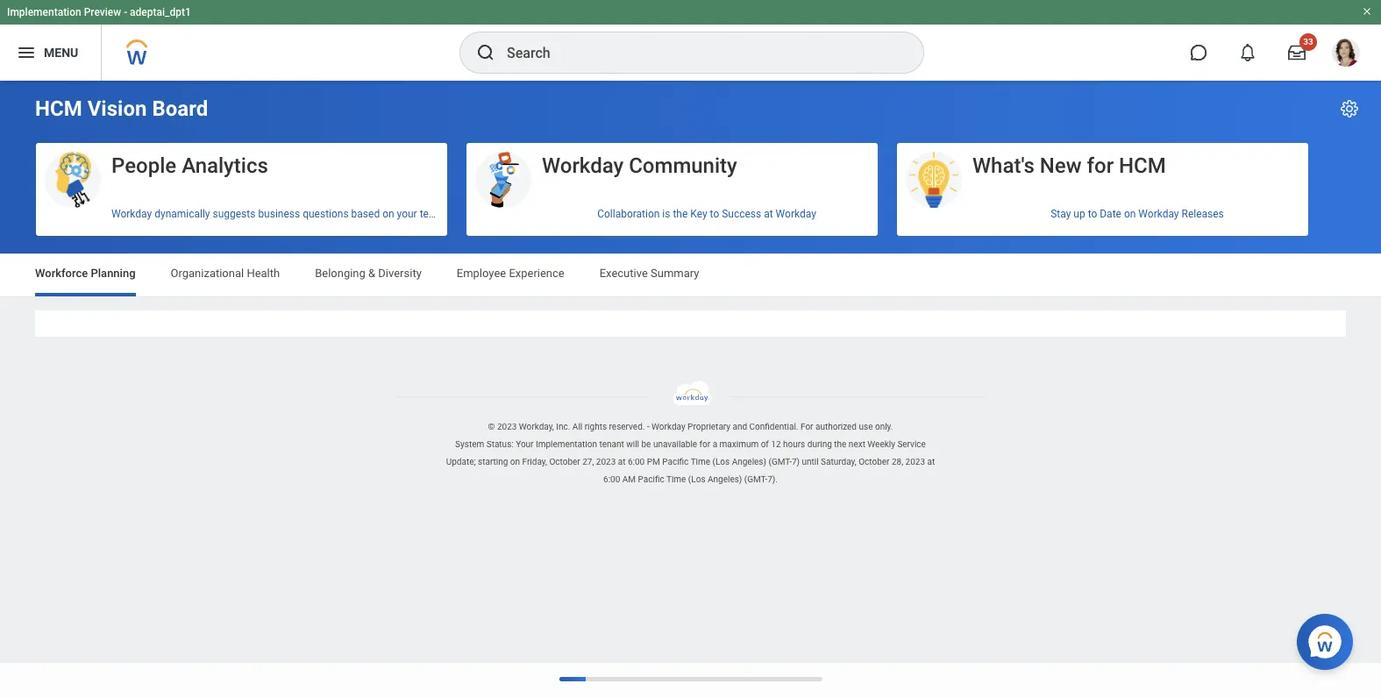 Task type: locate. For each thing, give the bounding box(es) containing it.
1 vertical spatial tenant
[[599, 439, 624, 449]]

footer
[[0, 381, 1381, 489]]

0 vertical spatial (gmt-
[[769, 457, 792, 467]]

1 vertical spatial hcm
[[1119, 153, 1166, 178]]

0 horizontal spatial hcm
[[35, 96, 82, 121]]

pacific
[[662, 457, 689, 467], [638, 475, 665, 484]]

on inside "© 2023 workday, inc. all rights reserved. - workday proprietary and confidential. for authorized use only. system status: your implementation tenant will be unavailable for a maximum of 12 hours during the next weekly service update; starting on friday, october 27, 2023 at 6:00 pm pacific time (los angeles) (gmt-7) until saturday, october 28, 2023 at 6:00 am pacific time (los angeles) (gmt-7)."
[[510, 457, 520, 467]]

your
[[516, 439, 534, 449]]

1 vertical spatial -
[[647, 422, 650, 432]]

to right up
[[1088, 207, 1097, 220]]

0 vertical spatial (los
[[713, 457, 730, 467]]

workday inside "© 2023 workday, inc. all rights reserved. - workday proprietary and confidential. for authorized use only. system status: your implementation tenant will be unavailable for a maximum of 12 hours during the next weekly service update; starting on friday, october 27, 2023 at 6:00 pm pacific time (los angeles) (gmt-7) until saturday, october 28, 2023 at 6:00 am pacific time (los angeles) (gmt-7)."
[[652, 422, 686, 432]]

1 horizontal spatial (los
[[713, 457, 730, 467]]

1 horizontal spatial (gmt-
[[769, 457, 792, 467]]

be
[[642, 439, 651, 449]]

angeles) down maximum
[[732, 457, 767, 467]]

footer containing © 2023 workday, inc. all rights reserved. - workday proprietary and confidential. for authorized use only. system status: your implementation tenant will be unavailable for a maximum of 12 hours during the next weekly service update; starting on friday, october 27, 2023 at 6:00 pm pacific time (los angeles) (gmt-7) until saturday, october 28, 2023 at 6:00 am pacific time (los angeles) (gmt-7).
[[0, 381, 1381, 489]]

implementation down inc.
[[536, 439, 597, 449]]

october
[[549, 457, 580, 467], [859, 457, 890, 467]]

pacific down pm
[[638, 475, 665, 484]]

tenant left the will
[[599, 439, 624, 449]]

the left next
[[834, 439, 847, 449]]

tab list containing workforce planning
[[18, 254, 1364, 296]]

workday up the collaboration
[[542, 153, 624, 178]]

(los down unavailable
[[688, 475, 706, 484]]

business
[[258, 207, 300, 220]]

search image
[[475, 42, 496, 63]]

0 horizontal spatial tenant
[[420, 207, 450, 220]]

2 to from the left
[[1088, 207, 1097, 220]]

1 vertical spatial 6:00
[[603, 475, 620, 484]]

the right is
[[673, 207, 688, 220]]

for inside what's new for hcm button
[[1087, 153, 1114, 178]]

people analytics
[[111, 153, 268, 178]]

friday,
[[522, 457, 547, 467]]

2 horizontal spatial on
[[1124, 207, 1136, 220]]

on
[[383, 207, 394, 220], [1124, 207, 1136, 220], [510, 457, 520, 467]]

implementation
[[7, 6, 81, 18], [536, 439, 597, 449]]

tenant right your
[[420, 207, 450, 220]]

next
[[849, 439, 866, 449]]

0 vertical spatial -
[[124, 6, 127, 18]]

notifications large image
[[1239, 44, 1257, 61]]

0 horizontal spatial implementation
[[7, 6, 81, 18]]

angeles) down a
[[708, 475, 742, 484]]

close environment banner image
[[1362, 6, 1373, 17]]

profile logan mcneil image
[[1332, 39, 1360, 70]]

on inside workday dynamically suggests business questions based on your tenant link
[[383, 207, 394, 220]]

based
[[351, 207, 380, 220]]

at up am
[[618, 457, 626, 467]]

workday left releases
[[1139, 207, 1179, 220]]

board
[[152, 96, 208, 121]]

only.
[[875, 422, 893, 432]]

1 horizontal spatial at
[[764, 207, 773, 220]]

2023
[[497, 422, 517, 432], [596, 457, 616, 467], [906, 457, 925, 467]]

service
[[898, 439, 926, 449]]

0 horizontal spatial for
[[700, 439, 711, 449]]

1 vertical spatial (los
[[688, 475, 706, 484]]

0 vertical spatial for
[[1087, 153, 1114, 178]]

vision
[[87, 96, 147, 121]]

at right 28,
[[928, 457, 935, 467]]

for inside "© 2023 workday, inc. all rights reserved. - workday proprietary and confidential. for authorized use only. system status: your implementation tenant will be unavailable for a maximum of 12 hours during the next weekly service update; starting on friday, october 27, 2023 at 6:00 pm pacific time (los angeles) (gmt-7) until saturday, october 28, 2023 at 6:00 am pacific time (los angeles) (gmt-7)."
[[700, 439, 711, 449]]

6:00 left am
[[603, 475, 620, 484]]

update;
[[446, 457, 476, 467]]

0 horizontal spatial (gmt-
[[744, 475, 768, 484]]

reserved.
[[609, 422, 645, 432]]

2023 right 27, on the bottom of the page
[[596, 457, 616, 467]]

workday down people
[[111, 207, 152, 220]]

unavailable
[[653, 439, 697, 449]]

hcm down menu
[[35, 96, 82, 121]]

october left 27, on the bottom of the page
[[549, 457, 580, 467]]

28,
[[892, 457, 904, 467]]

- inside "© 2023 workday, inc. all rights reserved. - workday proprietary and confidential. for authorized use only. system status: your implementation tenant will be unavailable for a maximum of 12 hours during the next weekly service update; starting on friday, october 27, 2023 at 6:00 pm pacific time (los angeles) (gmt-7) until saturday, october 28, 2023 at 6:00 am pacific time (los angeles) (gmt-7)."
[[647, 422, 650, 432]]

0 vertical spatial tenant
[[420, 207, 450, 220]]

main content
[[0, 81, 1381, 353]]

1 vertical spatial for
[[700, 439, 711, 449]]

october down "weekly"
[[859, 457, 890, 467]]

starting
[[478, 457, 508, 467]]

1 horizontal spatial for
[[1087, 153, 1114, 178]]

the inside "© 2023 workday, inc. all rights reserved. - workday proprietary and confidential. for authorized use only. system status: your implementation tenant will be unavailable for a maximum of 12 hours during the next weekly service update; starting on friday, october 27, 2023 at 6:00 pm pacific time (los angeles) (gmt-7) until saturday, october 28, 2023 at 6:00 am pacific time (los angeles) (gmt-7)."
[[834, 439, 847, 449]]

menu button
[[0, 25, 101, 81]]

0 vertical spatial 6:00
[[628, 457, 645, 467]]

1 vertical spatial the
[[834, 439, 847, 449]]

date
[[1100, 207, 1122, 220]]

(gmt- down 12
[[769, 457, 792, 467]]

1 horizontal spatial time
[[691, 457, 711, 467]]

workday community button
[[467, 143, 878, 209]]

1 horizontal spatial tenant
[[599, 439, 624, 449]]

pacific down unavailable
[[662, 457, 689, 467]]

1 vertical spatial implementation
[[536, 439, 597, 449]]

tab list
[[18, 254, 1364, 296]]

at right success
[[764, 207, 773, 220]]

questions
[[303, 207, 349, 220]]

tenant
[[420, 207, 450, 220], [599, 439, 624, 449]]

workday up unavailable
[[652, 422, 686, 432]]

hours
[[783, 439, 805, 449]]

0 horizontal spatial october
[[549, 457, 580, 467]]

suggests
[[213, 207, 256, 220]]

1 horizontal spatial 6:00
[[628, 457, 645, 467]]

implementation inside menu banner
[[7, 6, 81, 18]]

on left your
[[383, 207, 394, 220]]

inbox large image
[[1288, 44, 1306, 61]]

and
[[733, 422, 747, 432]]

to
[[710, 207, 719, 220], [1088, 207, 1097, 220]]

implementation up menu dropdown button
[[7, 6, 81, 18]]

pm
[[647, 457, 660, 467]]

proprietary
[[688, 422, 731, 432]]

all
[[573, 422, 583, 432]]

workday
[[542, 153, 624, 178], [111, 207, 152, 220], [776, 207, 816, 220], [1139, 207, 1179, 220], [652, 422, 686, 432]]

for right new
[[1087, 153, 1114, 178]]

time
[[691, 457, 711, 467], [667, 475, 686, 484]]

1 horizontal spatial october
[[859, 457, 890, 467]]

2023 right 28,
[[906, 457, 925, 467]]

6:00 left pm
[[628, 457, 645, 467]]

menu banner
[[0, 0, 1381, 81]]

executive summary
[[600, 267, 699, 280]]

7)
[[792, 457, 800, 467]]

0 horizontal spatial to
[[710, 207, 719, 220]]

0 vertical spatial implementation
[[7, 6, 81, 18]]

1 horizontal spatial implementation
[[536, 439, 597, 449]]

1 vertical spatial (gmt-
[[744, 475, 768, 484]]

- right preview
[[124, 6, 127, 18]]

1 horizontal spatial to
[[1088, 207, 1097, 220]]

system
[[455, 439, 484, 449]]

6:00
[[628, 457, 645, 467], [603, 475, 620, 484]]

0 horizontal spatial -
[[124, 6, 127, 18]]

for
[[1087, 153, 1114, 178], [700, 439, 711, 449]]

0 vertical spatial the
[[673, 207, 688, 220]]

7).
[[768, 475, 778, 484]]

for left a
[[700, 439, 711, 449]]

1 horizontal spatial -
[[647, 422, 650, 432]]

maximum
[[720, 439, 759, 449]]

workforce planning
[[35, 267, 136, 280]]

configure this page image
[[1339, 98, 1360, 119]]

hcm
[[35, 96, 82, 121], [1119, 153, 1166, 178]]

will
[[626, 439, 639, 449]]

collaboration is the key to success at workday link
[[467, 200, 878, 227]]

angeles)
[[732, 457, 767, 467], [708, 475, 742, 484]]

0 horizontal spatial time
[[667, 475, 686, 484]]

(los
[[713, 457, 730, 467], [688, 475, 706, 484]]

adeptai_dpt1
[[130, 6, 191, 18]]

1 horizontal spatial hcm
[[1119, 153, 1166, 178]]

what's
[[973, 153, 1035, 178]]

1 horizontal spatial on
[[510, 457, 520, 467]]

(los down a
[[713, 457, 730, 467]]

2023 right ©
[[497, 422, 517, 432]]

(gmt- down of
[[744, 475, 768, 484]]

stay up to date on workday releases
[[1051, 207, 1224, 220]]

on left friday,
[[510, 457, 520, 467]]

on right date
[[1124, 207, 1136, 220]]

experience
[[509, 267, 565, 280]]

at
[[764, 207, 773, 220], [618, 457, 626, 467], [928, 457, 935, 467]]

workday dynamically suggests business questions based on your tenant link
[[36, 200, 450, 227]]

belonging & diversity
[[315, 267, 422, 280]]

0 vertical spatial hcm
[[35, 96, 82, 121]]

0 horizontal spatial the
[[673, 207, 688, 220]]

- up the be
[[647, 422, 650, 432]]

1 horizontal spatial the
[[834, 439, 847, 449]]

0 horizontal spatial on
[[383, 207, 394, 220]]

belonging
[[315, 267, 366, 280]]

hcm up stay up to date on workday releases
[[1119, 153, 1166, 178]]

what's new for hcm button
[[897, 143, 1309, 209]]

your
[[397, 207, 417, 220]]

to right key at the top
[[710, 207, 719, 220]]

2 horizontal spatial at
[[928, 457, 935, 467]]



Task type: describe. For each thing, give the bounding box(es) containing it.
health
[[247, 267, 280, 280]]

up
[[1074, 207, 1086, 220]]

inc.
[[556, 422, 570, 432]]

1 horizontal spatial 2023
[[596, 457, 616, 467]]

&
[[368, 267, 376, 280]]

organizational
[[171, 267, 244, 280]]

of
[[761, 439, 769, 449]]

summary
[[651, 267, 699, 280]]

main content containing hcm vision board
[[0, 81, 1381, 353]]

0 horizontal spatial 6:00
[[603, 475, 620, 484]]

implementation inside "© 2023 workday, inc. all rights reserved. - workday proprietary and confidential. for authorized use only. system status: your implementation tenant will be unavailable for a maximum of 12 hours during the next weekly service update; starting on friday, october 27, 2023 at 6:00 pm pacific time (los angeles) (gmt-7) until saturday, october 28, 2023 at 6:00 am pacific time (los angeles) (gmt-7)."
[[536, 439, 597, 449]]

0 vertical spatial pacific
[[662, 457, 689, 467]]

for
[[801, 422, 813, 432]]

27,
[[583, 457, 594, 467]]

during
[[808, 439, 832, 449]]

12
[[771, 439, 781, 449]]

community
[[629, 153, 737, 178]]

analytics
[[182, 153, 268, 178]]

employee
[[457, 267, 506, 280]]

0 horizontal spatial at
[[618, 457, 626, 467]]

use
[[859, 422, 873, 432]]

success
[[722, 207, 762, 220]]

a
[[713, 439, 718, 449]]

saturday,
[[821, 457, 857, 467]]

people
[[111, 153, 177, 178]]

planning
[[91, 267, 136, 280]]

on inside stay up to date on workday releases link
[[1124, 207, 1136, 220]]

dynamically
[[155, 207, 210, 220]]

33 button
[[1278, 33, 1317, 72]]

am
[[623, 475, 636, 484]]

- inside menu banner
[[124, 6, 127, 18]]

the inside main content
[[673, 207, 688, 220]]

© 2023 workday, inc. all rights reserved. - workday proprietary and confidential. for authorized use only. system status: your implementation tenant will be unavailable for a maximum of 12 hours during the next weekly service update; starting on friday, october 27, 2023 at 6:00 pm pacific time (los angeles) (gmt-7) until saturday, october 28, 2023 at 6:00 am pacific time (los angeles) (gmt-7).
[[446, 422, 935, 484]]

what's new for hcm
[[973, 153, 1166, 178]]

implementation preview -   adeptai_dpt1
[[7, 6, 191, 18]]

2 horizontal spatial 2023
[[906, 457, 925, 467]]

key
[[691, 207, 707, 220]]

0 vertical spatial time
[[691, 457, 711, 467]]

stay
[[1051, 207, 1071, 220]]

justify image
[[16, 42, 37, 63]]

status:
[[487, 439, 514, 449]]

executive
[[600, 267, 648, 280]]

1 vertical spatial angeles)
[[708, 475, 742, 484]]

tenant inside main content
[[420, 207, 450, 220]]

organizational health
[[171, 267, 280, 280]]

stay up to date on workday releases link
[[897, 200, 1309, 227]]

rights
[[585, 422, 607, 432]]

hcm vision board
[[35, 96, 208, 121]]

1 vertical spatial time
[[667, 475, 686, 484]]

workday dynamically suggests business questions based on your tenant
[[111, 207, 450, 220]]

confidential.
[[750, 422, 799, 432]]

workday community
[[542, 153, 737, 178]]

1 vertical spatial pacific
[[638, 475, 665, 484]]

tab list inside main content
[[18, 254, 1364, 296]]

weekly
[[868, 439, 895, 449]]

collaboration is the key to success at workday
[[597, 207, 816, 220]]

employee experience
[[457, 267, 565, 280]]

Search Workday  search field
[[507, 33, 888, 72]]

0 vertical spatial angeles)
[[732, 457, 767, 467]]

0 horizontal spatial (los
[[688, 475, 706, 484]]

workforce
[[35, 267, 88, 280]]

collaboration
[[597, 207, 660, 220]]

workday,
[[519, 422, 554, 432]]

is
[[663, 207, 671, 220]]

1 to from the left
[[710, 207, 719, 220]]

until
[[802, 457, 819, 467]]

workday inside button
[[542, 153, 624, 178]]

2 october from the left
[[859, 457, 890, 467]]

hcm inside button
[[1119, 153, 1166, 178]]

at inside collaboration is the key to success at workday link
[[764, 207, 773, 220]]

people analytics button
[[36, 143, 447, 209]]

tenant inside "© 2023 workday, inc. all rights reserved. - workday proprietary and confidential. for authorized use only. system status: your implementation tenant will be unavailable for a maximum of 12 hours during the next weekly service update; starting on friday, october 27, 2023 at 6:00 pm pacific time (los angeles) (gmt-7) until saturday, october 28, 2023 at 6:00 am pacific time (los angeles) (gmt-7)."
[[599, 439, 624, 449]]

preview
[[84, 6, 121, 18]]

1 october from the left
[[549, 457, 580, 467]]

workday right success
[[776, 207, 816, 220]]

new
[[1040, 153, 1082, 178]]

releases
[[1182, 207, 1224, 220]]

authorized
[[816, 422, 857, 432]]

©
[[488, 422, 495, 432]]

menu
[[44, 45, 78, 59]]

diversity
[[378, 267, 422, 280]]

33
[[1304, 37, 1314, 46]]

0 horizontal spatial 2023
[[497, 422, 517, 432]]



Task type: vqa. For each thing, say whether or not it's contained in the screenshot.
Collaboration is the Key to Success at Workday LINK
yes



